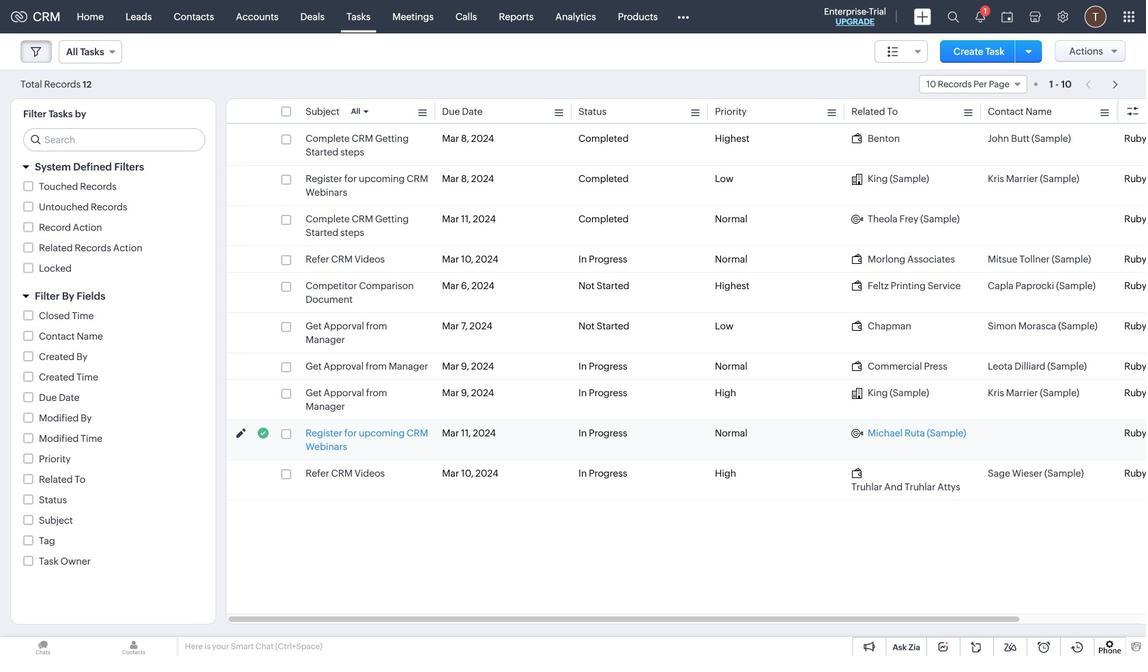 Task type: locate. For each thing, give the bounding box(es) containing it.
profile image
[[1085, 6, 1107, 28]]

chats image
[[0, 638, 86, 657]]

create menu image
[[915, 9, 932, 25]]

create menu element
[[907, 0, 940, 33]]

profile element
[[1077, 0, 1116, 33]]

search image
[[948, 11, 960, 23]]

row group
[[227, 126, 1147, 501]]

None field
[[59, 40, 122, 63], [875, 40, 928, 63], [920, 75, 1028, 94], [59, 40, 122, 63], [920, 75, 1028, 94]]

signals element
[[968, 0, 994, 33]]

logo image
[[11, 11, 27, 22]]



Task type: describe. For each thing, give the bounding box(es) containing it.
calendar image
[[1002, 11, 1014, 22]]

search element
[[940, 0, 968, 33]]

contacts image
[[91, 638, 177, 657]]

Search text field
[[24, 129, 205, 151]]

none field the size
[[875, 40, 928, 63]]

size image
[[888, 46, 899, 58]]

Other Modules field
[[669, 6, 699, 28]]



Task type: vqa. For each thing, say whether or not it's contained in the screenshot.
size IMAGE
yes



